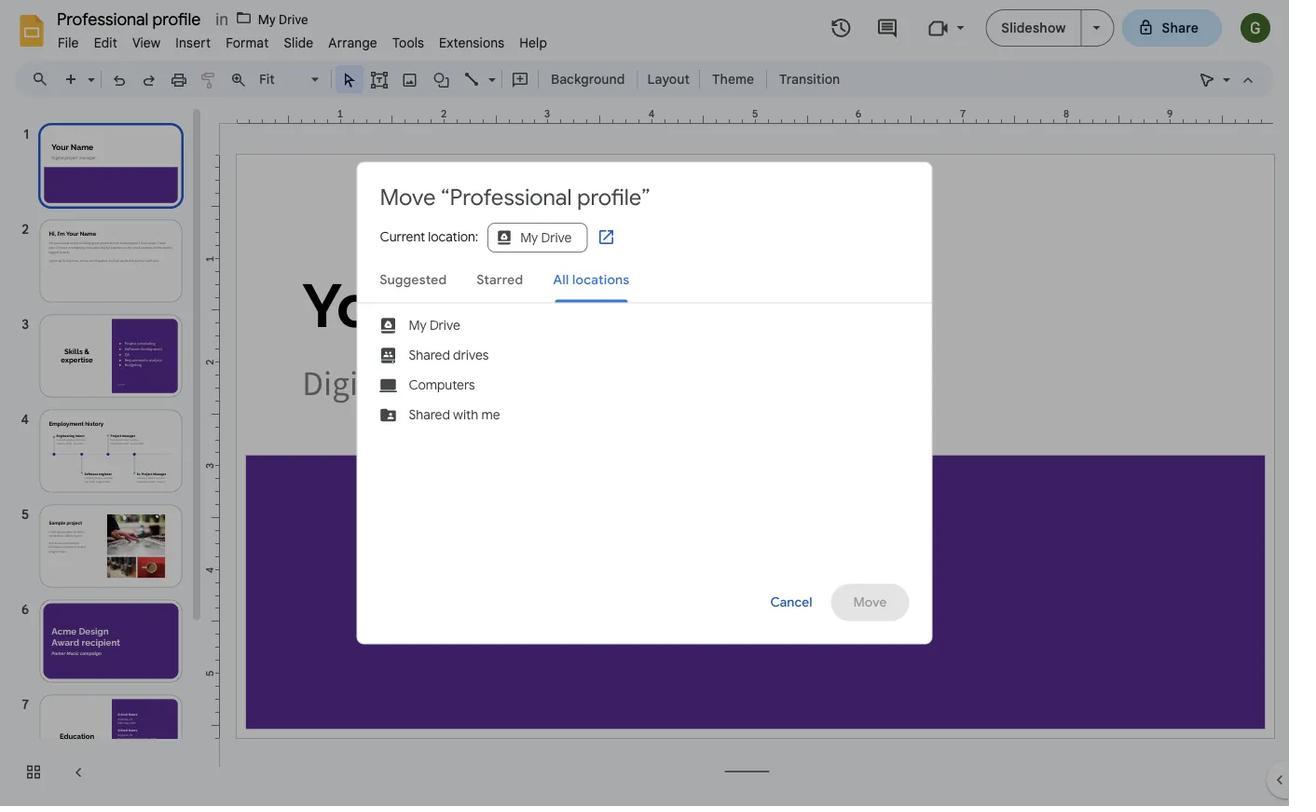 Task type: describe. For each thing, give the bounding box(es) containing it.
main toolbar
[[55, 65, 849, 93]]

theme
[[712, 71, 754, 87]]

transition button
[[771, 65, 848, 93]]

Rename text field
[[50, 7, 212, 30]]

background button
[[543, 65, 633, 93]]

in application
[[0, 0, 1289, 806]]

mode and view toolbar
[[1192, 61, 1263, 98]]

my
[[258, 12, 276, 27]]

transition
[[779, 71, 840, 87]]

drive
[[279, 12, 308, 27]]

Menus field
[[23, 66, 64, 92]]

menu bar inside menu bar banner
[[50, 24, 555, 55]]



Task type: locate. For each thing, give the bounding box(es) containing it.
navigation inside in 'application'
[[0, 105, 205, 806]]

my drive
[[258, 12, 308, 27]]

share. private to only me. image
[[1138, 19, 1155, 36]]

menu bar
[[50, 24, 555, 55]]

navigation
[[0, 105, 205, 806]]

background
[[551, 71, 625, 87]]

located in my drive google drive folder element
[[212, 7, 312, 30]]

in
[[215, 9, 233, 29]]

theme button
[[704, 65, 763, 93]]

menu bar banner
[[0, 0, 1289, 806]]



Task type: vqa. For each thing, say whether or not it's contained in the screenshot.
the Motion
no



